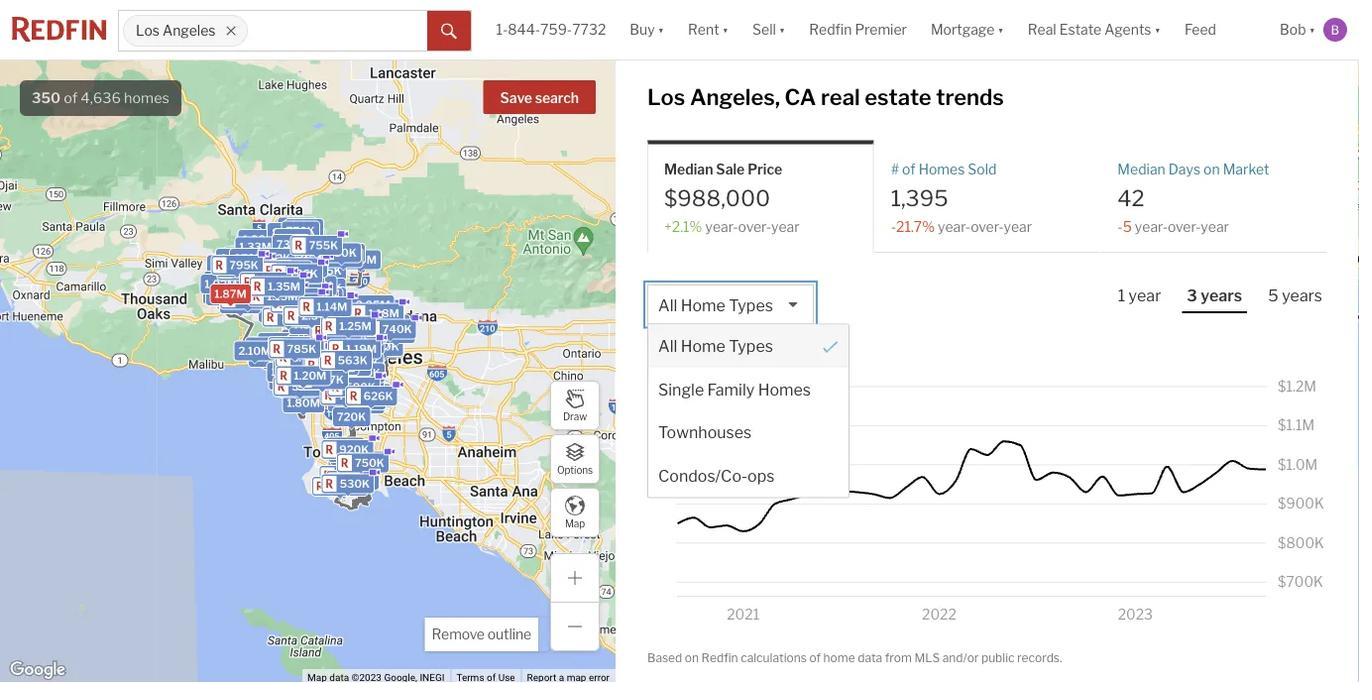 Task type: vqa. For each thing, say whether or not it's contained in the screenshot.
Claim Your
no



Task type: locate. For each thing, give the bounding box(es) containing it.
1 vertical spatial 1.35m
[[347, 311, 380, 324]]

years inside the 3 years button
[[1201, 286, 1243, 306]]

and/or
[[943, 652, 979, 666]]

780k
[[293, 269, 323, 282]]

1 vertical spatial 680k
[[292, 260, 322, 273]]

1.33m down 790k
[[224, 298, 257, 310]]

418k
[[300, 287, 328, 300]]

year- down '$988,000'
[[706, 219, 738, 235]]

877k
[[329, 324, 357, 337]]

857k
[[273, 278, 303, 291]]

338k
[[292, 275, 321, 288]]

2 home from the top
[[681, 337, 726, 357]]

4,636
[[81, 89, 121, 107]]

5 inside button
[[1269, 286, 1279, 306]]

350 of 4,636 homes
[[32, 89, 169, 107]]

735k down 770k
[[276, 238, 306, 251]]

2.20m
[[234, 284, 269, 297], [288, 349, 322, 362]]

buy ▾ button
[[630, 0, 665, 60]]

+2.1%
[[664, 219, 703, 235]]

▾ for rent ▾
[[723, 21, 729, 38]]

2 years from the left
[[1282, 286, 1323, 306]]

1.73m
[[244, 296, 276, 309]]

563k up the 568k
[[338, 354, 368, 367]]

1 horizontal spatial los
[[648, 84, 686, 110]]

0 vertical spatial 5
[[1123, 219, 1132, 235]]

1 horizontal spatial 563k
[[380, 327, 409, 340]]

1 vertical spatial 695k
[[348, 344, 378, 357]]

over- down sold
[[971, 219, 1004, 235]]

on
[[1204, 162, 1220, 178], [685, 652, 699, 666]]

home up all home types element
[[681, 296, 726, 315]]

1 vertical spatial los
[[648, 84, 686, 110]]

680k up 338k
[[292, 260, 322, 273]]

1.06m
[[286, 340, 320, 353], [286, 374, 319, 387]]

2 over- from the left
[[971, 219, 1004, 235]]

over- inside median days on market 42 -5 year-over-year
[[1168, 219, 1201, 235]]

remove outline button
[[425, 618, 538, 652]]

homes inside # of homes sold 1,395 -21.7% year-over-year
[[919, 162, 965, 178]]

575k
[[236, 265, 265, 278]]

over- down '$988,000'
[[738, 219, 772, 235]]

0 horizontal spatial 1.18m
[[272, 344, 302, 356]]

2.28m
[[307, 349, 341, 362]]

2 - from the left
[[1118, 219, 1123, 235]]

1 horizontal spatial 472k
[[376, 319, 405, 332]]

1 vertical spatial on
[[685, 652, 699, 666]]

1.15m
[[267, 290, 298, 303], [309, 291, 339, 304], [339, 472, 370, 485]]

0 horizontal spatial years
[[1201, 286, 1243, 306]]

1.18m up the 1.85m
[[272, 344, 302, 356]]

0 vertical spatial all
[[658, 296, 678, 315]]

3.21m
[[292, 338, 324, 351]]

2 median from the left
[[1118, 162, 1166, 178]]

1 vertical spatial 295k
[[335, 449, 364, 462]]

▾ right buy
[[658, 21, 665, 38]]

of inside # of homes sold 1,395 -21.7% year-over-year
[[903, 162, 916, 178]]

median inside the median sale price $988,000 +2.1% year-over-year
[[664, 162, 713, 178]]

1 ▾ from the left
[[658, 21, 665, 38]]

0 horizontal spatial 1.60m
[[252, 257, 286, 270]]

1.35m
[[268, 280, 301, 293], [347, 311, 380, 324]]

year inside the median sale price $988,000 +2.1% year-over-year
[[772, 219, 800, 235]]

public
[[982, 652, 1015, 666]]

types up all home types element
[[729, 296, 773, 315]]

0 vertical spatial 1.04m
[[237, 267, 271, 280]]

0 vertical spatial 640k
[[276, 231, 307, 244]]

1 vertical spatial 820k
[[351, 455, 381, 468]]

all up single
[[658, 337, 678, 357]]

2 all home types from the top
[[658, 337, 773, 357]]

0 horizontal spatial of
[[64, 89, 78, 107]]

1 horizontal spatial years
[[1282, 286, 1323, 306]]

4 ▾ from the left
[[998, 21, 1004, 38]]

0 horizontal spatial -
[[891, 219, 897, 235]]

429k
[[272, 260, 301, 273]]

estate
[[1060, 21, 1102, 38]]

4 units
[[303, 299, 339, 312]]

2 1.06m from the top
[[286, 374, 319, 387]]

2 ▾ from the left
[[723, 21, 729, 38]]

3.44m
[[294, 299, 328, 312]]

3 over- from the left
[[1168, 219, 1201, 235]]

0 vertical spatial 1.35m
[[268, 280, 301, 293]]

▾ right the "rent"
[[723, 21, 729, 38]]

1 all from the top
[[658, 296, 678, 315]]

redfin left "calculations"
[[702, 652, 738, 666]]

1 horizontal spatial 5
[[1269, 286, 1279, 306]]

1 vertical spatial home
[[681, 337, 726, 357]]

0 horizontal spatial median
[[664, 162, 713, 178]]

buy ▾
[[630, 21, 665, 38]]

1.58m
[[319, 320, 352, 333], [290, 356, 323, 369]]

1.09m
[[279, 381, 313, 394]]

years right 3
[[1201, 286, 1243, 306]]

remove los angeles image
[[225, 25, 237, 37]]

1 year- from the left
[[706, 219, 738, 235]]

2 year- from the left
[[938, 219, 971, 235]]

2 types from the top
[[729, 337, 773, 357]]

55k
[[333, 446, 355, 459]]

median up '42'
[[1118, 162, 1166, 178]]

820k down 885k
[[351, 455, 381, 468]]

523k
[[347, 362, 377, 375]]

1 horizontal spatial homes
[[919, 162, 965, 178]]

homes up 1,395
[[919, 162, 965, 178]]

1 - from the left
[[891, 219, 897, 235]]

1.33m up 795k
[[239, 240, 272, 253]]

1.08m
[[287, 275, 320, 288], [351, 333, 384, 345]]

735k up 595k
[[246, 264, 275, 277]]

all home types inside dialog
[[658, 337, 773, 357]]

4.70m
[[210, 290, 245, 303]]

- down '42'
[[1118, 219, 1123, 235]]

▾ right 'bob'
[[1310, 21, 1316, 38]]

2.34m
[[302, 310, 336, 322]]

0 vertical spatial 472k
[[376, 319, 405, 332]]

all home types element
[[649, 325, 849, 369]]

1 vertical spatial 1.31m
[[294, 366, 325, 379]]

1.50m
[[305, 286, 338, 299], [364, 305, 397, 317], [303, 321, 336, 334], [285, 378, 318, 391], [330, 480, 364, 493]]

year- inside median days on market 42 -5 year-over-year
[[1135, 219, 1168, 235]]

520k
[[357, 387, 386, 400]]

los left "angeles" in the top of the page
[[136, 22, 160, 39]]

400k
[[345, 314, 375, 327], [339, 334, 370, 347], [343, 389, 373, 402]]

0 vertical spatial 840k
[[248, 260, 278, 273]]

homes for family
[[758, 380, 811, 400]]

- for 42
[[1118, 219, 1123, 235]]

0 vertical spatial redfin
[[810, 21, 852, 38]]

0 horizontal spatial 295k
[[211, 258, 241, 271]]

1.38m
[[368, 307, 400, 320], [287, 365, 320, 378], [292, 377, 325, 390]]

0 vertical spatial 1.19m
[[341, 326, 372, 339]]

years right 3 years
[[1282, 286, 1323, 306]]

0 horizontal spatial 2.20m
[[234, 284, 269, 297]]

0 vertical spatial 1.87m
[[214, 288, 247, 301]]

0 vertical spatial 710k
[[287, 257, 315, 270]]

years
[[1201, 286, 1243, 306], [1282, 286, 1323, 306]]

680k up 725k at the top
[[327, 246, 357, 259]]

5 down '42'
[[1123, 219, 1132, 235]]

745k up 338k
[[294, 261, 323, 274]]

42
[[1118, 185, 1145, 212]]

0 horizontal spatial 1.08m
[[287, 275, 320, 288]]

1 vertical spatial 840k
[[237, 282, 267, 295]]

los left angeles,
[[648, 84, 686, 110]]

6 ▾ from the left
[[1310, 21, 1316, 38]]

▾ for mortgage ▾
[[998, 21, 1004, 38]]

626k
[[364, 390, 393, 403]]

year- inside # of homes sold 1,395 -21.7% year-over-year
[[938, 219, 971, 235]]

1.65m
[[285, 375, 318, 388]]

5 right 3 years
[[1269, 286, 1279, 306]]

0 vertical spatial 325k
[[371, 342, 400, 355]]

835k
[[283, 381, 313, 394]]

1.18m up 445k
[[369, 307, 400, 320]]

types
[[729, 296, 773, 315], [729, 337, 773, 357]]

0 horizontal spatial 950k
[[283, 382, 313, 395]]

of left home
[[810, 652, 821, 666]]

units
[[279, 278, 306, 291], [279, 278, 306, 291], [312, 299, 339, 312], [307, 330, 334, 343], [287, 366, 315, 379]]

price
[[748, 162, 783, 178]]

year- right "21.7%"
[[938, 219, 971, 235]]

0 vertical spatial 485k
[[352, 394, 382, 406]]

redfin premier
[[810, 21, 907, 38]]

on inside median days on market 42 -5 year-over-year
[[1204, 162, 1220, 178]]

year- down '42'
[[1135, 219, 1168, 235]]

905k
[[329, 480, 359, 493]]

1 types from the top
[[729, 296, 773, 315]]

1 over- from the left
[[738, 219, 772, 235]]

2 all from the top
[[658, 337, 678, 357]]

1 home from the top
[[681, 296, 726, 315]]

years inside 5 years button
[[1282, 286, 1323, 306]]

2 horizontal spatial year-
[[1135, 219, 1168, 235]]

▾ right sell
[[779, 21, 786, 38]]

0 horizontal spatial 1.31m
[[257, 290, 288, 303]]

726k
[[289, 267, 318, 280]]

567k
[[315, 373, 344, 386]]

on right days
[[1204, 162, 1220, 178]]

▾ for buy ▾
[[658, 21, 665, 38]]

350
[[32, 89, 61, 107]]

505k
[[281, 264, 311, 277], [343, 385, 373, 398]]

480k
[[288, 244, 319, 257], [283, 262, 313, 275], [349, 381, 380, 394], [341, 391, 371, 404]]

620k
[[290, 222, 319, 235], [309, 258, 339, 271], [329, 361, 359, 374], [344, 375, 374, 388]]

500k
[[294, 240, 325, 253], [234, 261, 265, 274], [307, 271, 338, 284], [358, 307, 388, 320], [331, 443, 361, 456]]

2 vertical spatial 1.80m
[[287, 397, 320, 410]]

of right #
[[903, 162, 916, 178]]

on right based on the bottom of page
[[685, 652, 699, 666]]

None search field
[[248, 11, 428, 51]]

0 vertical spatial 563k
[[380, 327, 409, 340]]

3 year- from the left
[[1135, 219, 1168, 235]]

over- inside the median sale price $988,000 +2.1% year-over-year
[[738, 219, 772, 235]]

redfin premier button
[[798, 0, 919, 60]]

all home types up family
[[658, 337, 773, 357]]

redfin left premier
[[810, 21, 852, 38]]

0 horizontal spatial 710k
[[287, 257, 315, 270]]

1.40m
[[320, 316, 354, 329], [342, 332, 375, 345], [292, 338, 325, 351], [280, 360, 314, 373]]

user photo image
[[1324, 18, 1348, 42]]

1 vertical spatial 735k
[[246, 264, 275, 277]]

-
[[891, 219, 897, 235], [1118, 219, 1123, 235]]

dialog
[[648, 324, 850, 499]]

of
[[64, 89, 78, 107], [903, 162, 916, 178], [810, 652, 821, 666]]

1 median from the left
[[664, 162, 713, 178]]

3.40m
[[278, 360, 313, 373]]

1.30m
[[336, 324, 369, 337], [286, 342, 319, 355]]

years for 5 years
[[1282, 286, 1323, 306]]

all home types up all home types element
[[658, 296, 773, 315]]

redfin inside button
[[810, 21, 852, 38]]

homes inside list box
[[758, 380, 811, 400]]

2.80m
[[293, 346, 328, 359], [273, 364, 308, 377]]

1 vertical spatial all home types
[[658, 337, 773, 357]]

745k up 725k at the top
[[332, 247, 361, 260]]

1 horizontal spatial 695k
[[348, 344, 378, 357]]

900k
[[304, 322, 335, 335], [284, 370, 315, 383]]

745k down 1.27m
[[382, 327, 411, 340]]

1.20m
[[344, 253, 377, 266], [281, 281, 314, 294], [282, 292, 315, 305], [273, 294, 306, 307], [320, 338, 353, 351], [317, 343, 349, 356], [301, 366, 333, 379], [294, 369, 327, 382]]

save search button
[[484, 80, 596, 114]]

1.68m
[[304, 305, 337, 318]]

1 vertical spatial 710k
[[327, 359, 355, 371]]

630k
[[288, 244, 318, 257], [292, 292, 322, 305]]

over- inside # of homes sold 1,395 -21.7% year-over-year
[[971, 219, 1004, 235]]

agents
[[1105, 21, 1152, 38]]

1.85m
[[281, 359, 314, 371]]

types up single family homes
[[729, 337, 773, 357]]

▾ right the mortgage
[[998, 21, 1004, 38]]

563k down 1.27m
[[380, 327, 409, 340]]

2 horizontal spatial over-
[[1168, 219, 1201, 235]]

1
[[1118, 286, 1126, 306]]

3 ▾ from the left
[[779, 21, 786, 38]]

0 vertical spatial 2.80m
[[293, 346, 328, 359]]

los
[[136, 22, 160, 39], [648, 84, 686, 110]]

based
[[648, 652, 683, 666]]

▾ right agents
[[1155, 21, 1161, 38]]

820k up 726k
[[291, 250, 320, 262]]

homes right family
[[758, 380, 811, 400]]

2.30m
[[283, 300, 317, 313]]

770k
[[286, 225, 315, 238]]

18.0m
[[286, 333, 319, 346]]

745k up 726k
[[287, 251, 316, 264]]

1 horizontal spatial 1.60m
[[302, 298, 335, 311]]

0 vertical spatial on
[[1204, 162, 1220, 178]]

home up single
[[681, 337, 726, 357]]

1 horizontal spatial year-
[[938, 219, 971, 235]]

0 vertical spatial 465k
[[280, 256, 310, 269]]

2.73m
[[270, 302, 303, 315]]

real estate agents ▾
[[1028, 21, 1161, 38]]

4.82m
[[250, 344, 285, 357]]

0 horizontal spatial redfin
[[702, 652, 738, 666]]

0 horizontal spatial 1.30m
[[286, 342, 319, 355]]

median for 42
[[1118, 162, 1166, 178]]

year- inside the median sale price $988,000 +2.1% year-over-year
[[706, 219, 738, 235]]

1 vertical spatial 525k
[[332, 396, 361, 409]]

sale
[[716, 162, 745, 178]]

27.0m
[[263, 336, 296, 349]]

0 vertical spatial 735k
[[276, 238, 306, 251]]

1 horizontal spatial redfin
[[810, 21, 852, 38]]

1 vertical spatial 630k
[[292, 292, 322, 305]]

1 vertical spatial types
[[729, 337, 773, 357]]

1 horizontal spatial -
[[1118, 219, 1123, 235]]

median inside median days on market 42 -5 year-over-year
[[1118, 162, 1166, 178]]

875k
[[350, 329, 379, 342]]

0 vertical spatial 1.90m
[[273, 254, 307, 267]]

median up '$988,000'
[[664, 162, 713, 178]]

- inside # of homes sold 1,395 -21.7% year-over-year
[[891, 219, 897, 235]]

of right "350"
[[64, 89, 78, 107]]

1 years from the left
[[1201, 286, 1243, 306]]

- inside median days on market 42 -5 year-over-year
[[1118, 219, 1123, 235]]

# of homes sold 1,395 -21.7% year-over-year
[[891, 162, 1033, 235]]

google image
[[5, 658, 70, 683]]

list box
[[648, 285, 850, 499]]

1-844-759-7732
[[496, 21, 606, 38]]

706k
[[330, 378, 360, 391]]

over- for 1,395
[[971, 219, 1004, 235]]

758k
[[280, 248, 309, 261]]

▾ for bob ▾
[[1310, 21, 1316, 38]]

1 horizontal spatial 1.31m
[[294, 366, 325, 379]]

1 horizontal spatial 1.35m
[[347, 311, 380, 324]]

estate
[[865, 84, 932, 110]]

types inside all home types element
[[729, 337, 773, 357]]

5 ▾ from the left
[[1155, 21, 1161, 38]]

908k
[[238, 281, 268, 294]]

2 horizontal spatial of
[[903, 162, 916, 178]]

1-
[[496, 21, 508, 38]]

- down 1,395
[[891, 219, 897, 235]]

0 horizontal spatial year-
[[706, 219, 738, 235]]

1 vertical spatial 515k
[[316, 374, 344, 387]]

list box containing all home types
[[648, 285, 850, 499]]

1.46m
[[334, 331, 367, 343]]

1 vertical spatial 1.33m
[[224, 298, 257, 310]]

over- down days
[[1168, 219, 1201, 235]]

all down +2.1%
[[658, 296, 678, 315]]

1 vertical spatial 5
[[1269, 286, 1279, 306]]



Task type: describe. For each thing, give the bounding box(es) containing it.
2 vertical spatial 515k
[[339, 472, 367, 485]]

0 vertical spatial 1.75m
[[306, 331, 338, 344]]

856k
[[286, 285, 316, 298]]

765k
[[372, 325, 401, 338]]

830k
[[330, 352, 360, 365]]

los for los angeles
[[136, 22, 160, 39]]

sell ▾
[[753, 21, 786, 38]]

los angeles
[[136, 22, 216, 39]]

calculations
[[741, 652, 807, 666]]

0 vertical spatial 1.58m
[[319, 320, 352, 333]]

los for los angeles, ca real estate trends
[[648, 84, 686, 110]]

1 vertical spatial 1.80m
[[273, 374, 306, 387]]

1 vertical spatial 1.60m
[[302, 298, 335, 311]]

0 vertical spatial 1.80m
[[352, 317, 385, 330]]

1 horizontal spatial 660k
[[328, 252, 359, 265]]

1.01m
[[349, 318, 381, 331]]

1 year button
[[1113, 285, 1167, 312]]

595k
[[244, 278, 274, 291]]

1.88m
[[337, 325, 370, 338]]

1.23m
[[315, 339, 347, 351]]

map region
[[0, 0, 665, 683]]

2.64m
[[297, 340, 332, 353]]

1 horizontal spatial 1.04m
[[300, 348, 333, 361]]

912k
[[220, 252, 248, 265]]

370k
[[325, 248, 354, 261]]

0 vertical spatial 515k
[[296, 248, 324, 261]]

1 vertical spatial 510k
[[249, 285, 278, 298]]

360k
[[357, 387, 387, 400]]

0 vertical spatial 925k
[[309, 292, 338, 305]]

4.55m
[[250, 341, 285, 353]]

1.13m
[[348, 321, 379, 334]]

year- for 42
[[1135, 219, 1168, 235]]

1.07m
[[316, 352, 348, 364]]

1 vertical spatial 563k
[[338, 354, 368, 367]]

homes for of
[[919, 162, 965, 178]]

premier
[[855, 21, 907, 38]]

year inside button
[[1129, 286, 1162, 306]]

2.26m
[[295, 309, 329, 322]]

0 vertical spatial 295k
[[211, 258, 241, 271]]

mortgage ▾
[[931, 21, 1004, 38]]

5 years
[[1269, 286, 1323, 306]]

real
[[1028, 21, 1057, 38]]

0 vertical spatial 1.31m
[[257, 290, 288, 303]]

1 horizontal spatial 1.08m
[[351, 333, 384, 345]]

0 vertical spatial 820k
[[291, 250, 320, 262]]

1 vertical spatial redfin
[[702, 652, 738, 666]]

0 vertical spatial 1.30m
[[336, 324, 369, 337]]

rent
[[688, 21, 720, 38]]

1 vertical spatial 640k
[[328, 377, 358, 390]]

0 horizontal spatial 660k
[[293, 257, 323, 270]]

2.42m
[[336, 312, 370, 325]]

rent ▾ button
[[688, 0, 729, 60]]

0 vertical spatial 630k
[[288, 244, 318, 257]]

1 1.06m from the top
[[286, 340, 320, 353]]

townhouses
[[658, 424, 752, 443]]

0 vertical spatial 950k
[[317, 349, 347, 362]]

795k
[[229, 259, 259, 272]]

0 vertical spatial 1.37m
[[235, 283, 267, 296]]

1 vertical spatial 1.58m
[[290, 356, 323, 369]]

remove
[[432, 626, 485, 643]]

years for 3 years
[[1201, 286, 1243, 306]]

568k
[[333, 369, 363, 382]]

1 vertical spatial 325k
[[337, 384, 366, 397]]

1-844-759-7732 link
[[496, 21, 606, 38]]

2.08m
[[315, 339, 350, 352]]

1 horizontal spatial 325k
[[371, 342, 400, 355]]

sell ▾ button
[[741, 0, 798, 60]]

2.10m
[[238, 345, 271, 358]]

755k
[[309, 239, 338, 252]]

1 horizontal spatial 710k
[[327, 359, 355, 371]]

2.15m
[[293, 301, 325, 314]]

year inside # of homes sold 1,395 -21.7% year-over-year
[[1004, 219, 1033, 235]]

670k
[[350, 338, 380, 351]]

0 vertical spatial 1.60m
[[252, 257, 286, 270]]

1 vertical spatial 1.90m
[[337, 325, 370, 338]]

2 vertical spatial of
[[810, 652, 821, 666]]

335k
[[236, 264, 265, 277]]

8.00m
[[304, 321, 339, 334]]

year- for 1,395
[[938, 219, 971, 235]]

1 horizontal spatial 465k
[[347, 342, 377, 355]]

1 horizontal spatial 1.18m
[[369, 307, 400, 320]]

median for $988,000
[[664, 162, 713, 178]]

mortgage ▾ button
[[919, 0, 1016, 60]]

real
[[821, 84, 860, 110]]

1 horizontal spatial 735k
[[276, 238, 306, 251]]

2 vertical spatial 400k
[[343, 389, 373, 402]]

0 vertical spatial 900k
[[304, 322, 335, 335]]

1 vertical spatial 540k
[[344, 474, 375, 487]]

3.33m
[[263, 307, 297, 319]]

1 vertical spatial 785k
[[287, 342, 316, 355]]

ca
[[785, 84, 817, 110]]

2.50m
[[291, 295, 325, 308]]

0 vertical spatial 540k
[[358, 311, 388, 324]]

sell ▾ button
[[753, 0, 786, 60]]

of for 350 of 4,636 homes
[[64, 89, 78, 107]]

0 horizontal spatial 640k
[[276, 231, 307, 244]]

671k
[[319, 317, 346, 330]]

940k
[[237, 263, 268, 276]]

1 horizontal spatial 510k
[[279, 264, 308, 277]]

1 vertical spatial 472k
[[329, 372, 358, 385]]

0 horizontal spatial 680k
[[292, 260, 322, 273]]

1,395
[[891, 185, 949, 212]]

7732
[[572, 21, 606, 38]]

mls
[[915, 652, 940, 666]]

915k
[[250, 282, 278, 295]]

over- for 42
[[1168, 219, 1201, 235]]

$988,000
[[664, 185, 771, 212]]

3.45m
[[281, 360, 315, 373]]

days
[[1169, 162, 1201, 178]]

- for 1,395
[[891, 219, 897, 235]]

1 horizontal spatial 820k
[[351, 455, 381, 468]]

920k
[[339, 443, 369, 456]]

0 vertical spatial 400k
[[345, 314, 375, 327]]

0 vertical spatial 2.20m
[[234, 284, 269, 297]]

21.7%
[[896, 219, 935, 235]]

draw button
[[550, 381, 600, 430]]

2 vertical spatial 1.37m
[[311, 342, 343, 355]]

▾ for sell ▾
[[779, 21, 786, 38]]

0 vertical spatial 505k
[[281, 264, 311, 277]]

submit search image
[[441, 24, 457, 39]]

0 vertical spatial 680k
[[327, 246, 357, 259]]

377k
[[327, 475, 356, 487]]

1 vertical spatial 925k
[[337, 373, 367, 386]]

1.78m
[[294, 351, 326, 364]]

1 vertical spatial 2.80m
[[273, 364, 308, 377]]

1.47m
[[324, 474, 356, 487]]

3.60m
[[271, 366, 306, 379]]

0 horizontal spatial 1.90m
[[273, 254, 307, 267]]

1 vertical spatial 1.37m
[[316, 307, 348, 320]]

map button
[[550, 488, 600, 538]]

0 vertical spatial 1.33m
[[239, 240, 272, 253]]

675k
[[339, 363, 368, 376]]

1 vertical spatial 1.75m
[[274, 367, 306, 379]]

los angeles, ca real estate trends
[[648, 84, 1004, 110]]

1 vertical spatial 1.19m
[[346, 343, 377, 356]]

1 all home types from the top
[[658, 296, 773, 315]]

remove outline
[[432, 626, 532, 643]]

0 horizontal spatial 1.04m
[[237, 267, 271, 280]]

options
[[557, 464, 593, 476]]

1 vertical spatial 485k
[[338, 469, 368, 482]]

1 vertical spatial 900k
[[284, 370, 315, 383]]

year inside median days on market 42 -5 year-over-year
[[1201, 219, 1230, 235]]

bob
[[1280, 21, 1307, 38]]

565k
[[331, 447, 360, 459]]

730k
[[330, 381, 360, 394]]

1.02m
[[205, 278, 237, 290]]

all inside dialog
[[658, 337, 678, 357]]

1 horizontal spatial 295k
[[335, 449, 364, 462]]

1 vertical spatial 2.20m
[[288, 349, 322, 362]]

1 vertical spatial 1.18m
[[272, 344, 302, 356]]

1 vertical spatial 1.87m
[[338, 325, 370, 338]]

map
[[565, 518, 585, 530]]

single family homes
[[658, 380, 811, 400]]

0 horizontal spatial on
[[685, 652, 699, 666]]

1 vertical spatial 950k
[[283, 382, 313, 395]]

1 horizontal spatial 505k
[[343, 385, 373, 398]]

5 inside median days on market 42 -5 year-over-year
[[1123, 219, 1132, 235]]

3.15m
[[253, 341, 285, 354]]

5 years button
[[1264, 285, 1328, 312]]

3.53m
[[282, 356, 316, 369]]

angeles,
[[690, 84, 781, 110]]

0 vertical spatial 785k
[[292, 243, 322, 256]]

0 vertical spatial 1.08m
[[287, 275, 320, 288]]

of for # of homes sold 1,395 -21.7% year-over-year
[[903, 162, 916, 178]]

530k
[[340, 478, 370, 491]]

1 vertical spatial 400k
[[339, 334, 370, 347]]

896k
[[328, 352, 358, 365]]

1.93m
[[288, 354, 321, 367]]

rent ▾
[[688, 21, 729, 38]]

dialog containing all home types
[[648, 324, 850, 499]]

0 vertical spatial 525k
[[323, 376, 352, 389]]

910k
[[304, 279, 333, 292]]

0 horizontal spatial 695k
[[231, 279, 261, 292]]



